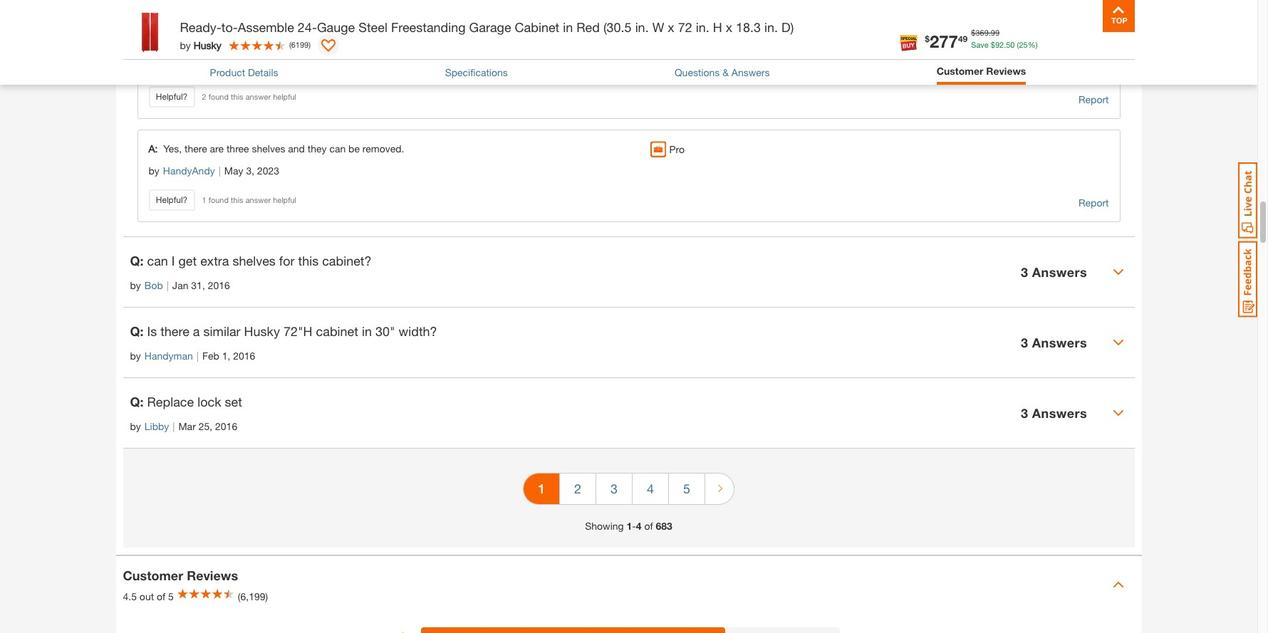 Task type: describe. For each thing, give the bounding box(es) containing it.
2 down may 3, 2023
[[202, 92, 206, 101]]

tall
[[433, 9, 446, 22]]

caret image for replace lock set
[[1113, 408, 1124, 419]]

in inside questions element
[[362, 324, 372, 339]]

left
[[396, 24, 410, 37]]

25,
[[199, 421, 212, 433]]

2 at from the left
[[499, 24, 508, 37]]

2 right top
[[301, 24, 307, 37]]

92
[[995, 40, 1004, 49]]

yes,
[[163, 143, 182, 155]]

| left mar
[[173, 421, 175, 433]]

by handyandy | may 3, 2023
[[149, 165, 279, 177]]

libby
[[145, 421, 169, 433]]

0 horizontal spatial 1
[[202, 195, 206, 205]]

storage,
[[449, 9, 485, 22]]

to-
[[222, 19, 238, 35]]

1 vertical spatial customer reviews
[[123, 568, 238, 584]]

absolutely,
[[163, 9, 212, 22]]

2 in. from the left
[[696, 19, 710, 35]]

questions element
[[123, 0, 1135, 449]]

product details
[[210, 66, 278, 78]]

ready-to-assemble 24-gauge steel freestanding garage cabinet in red (30.5 in. w x 72 in. h x 18.3 in. d)
[[180, 19, 794, 35]]

about
[[510, 24, 536, 37]]

product
[[210, 66, 245, 78]]

red
[[577, 19, 600, 35]]

99
[[991, 28, 1000, 37]]

cabinet
[[316, 324, 358, 339]]

remove
[[149, 24, 182, 37]]

garage
[[469, 19, 511, 35]]

libby button
[[145, 419, 169, 434]]

$ for 277
[[925, 33, 930, 44]]

shelves left the and
[[252, 143, 285, 155]]

shelf
[[475, 24, 496, 37]]

by for yes,
[[149, 165, 159, 177]]

1 you from the left
[[215, 9, 231, 22]]

pop
[[252, 9, 270, 22]]

$ 277 49
[[925, 31, 968, 51]]

0 vertical spatial of
[[644, 520, 653, 533]]

2 ( from the left
[[289, 40, 291, 49]]

1 horizontal spatial customer reviews
[[937, 65, 1026, 77]]

answers for can i get extra shelves for this cabinet?
[[1032, 264, 1087, 280]]

0 vertical spatial 2023
[[223, 62, 245, 74]]

18.3
[[736, 19, 761, 35]]

0 horizontal spatial can
[[147, 253, 168, 269]]

by libby | mar 25, 2016
[[130, 421, 237, 433]]

25
[[1019, 40, 1028, 49]]

report button for absolutely, you just pop them from the four corners. for 54" tall storage, you probably have to remove at least 2 shelves (the top 2 shelves). so you're left 1 one bottom shelf at about 9 inches space. however all 3 shelves are removable.
[[1079, 92, 1109, 108]]

you're
[[366, 24, 393, 37]]

3 3 answers from the top
[[1021, 405, 1087, 421]]

navigation containing 2
[[523, 463, 735, 519]]

2 link
[[560, 474, 596, 505]]

caret image
[[1113, 337, 1124, 349]]

shelves).
[[309, 24, 348, 37]]

2 you from the left
[[488, 9, 505, 22]]

a: for a: yes, there are three shelves and they can be removed.
[[149, 143, 158, 155]]

top 1000 contributor button
[[650, 15, 764, 32]]

details
[[248, 66, 278, 78]]

pro
[[670, 143, 685, 155]]

5 inside 5 link
[[683, 481, 691, 497]]

helpful for absolutely, you just pop them from the four corners. for 54" tall storage, you probably have to remove at least 2 shelves (the top 2 shelves). so you're left 1 one bottom shelf at about 9 inches space. however all 3 shelves are removable.
[[273, 92, 296, 101]]

| for extra
[[167, 280, 169, 292]]

report for absolutely, you just pop them from the four corners. for 54" tall storage, you probably have to remove at least 2 shelves (the top 2 shelves). so you're left 1 one bottom shelf at about 9 inches space. however all 3 shelves are removable.
[[1079, 94, 1109, 106]]

54"
[[415, 9, 431, 22]]

assemble
[[238, 19, 294, 35]]

answer for absolutely, you just pop them from the four corners. for 54" tall storage, you probably have to remove at least 2 shelves (the top 2 shelves). so you're left 1 one bottom shelf at about 9 inches space. however all 3 shelves are removable.
[[246, 92, 271, 101]]

product image image
[[126, 7, 173, 53]]

freestanding
[[391, 19, 466, 35]]

caret image for can i get extra shelves for this cabinet?
[[1113, 267, 1124, 278]]

are inside absolutely, you just pop them from the four corners. for 54" tall storage, you probably have to remove at least 2 shelves (the top 2 shelves). so you're left 1 one bottom shelf at about 9 inches space. however all 3 shelves are removable.
[[280, 39, 294, 52]]

from
[[298, 9, 318, 22]]

so
[[351, 24, 363, 37]]

mar
[[178, 421, 196, 433]]

ready-
[[180, 19, 222, 35]]

(6,199)
[[238, 591, 268, 603]]

answers for replace lock set
[[1032, 405, 1087, 421]]

corners.
[[358, 9, 395, 22]]

2 found this answer helpful
[[202, 92, 296, 101]]

removed.
[[363, 143, 404, 155]]

h
[[713, 19, 722, 35]]

1 vertical spatial are
[[210, 143, 224, 155]]

to
[[573, 9, 582, 22]]

least
[[196, 24, 217, 37]]

683
[[656, 520, 673, 533]]

0 horizontal spatial husky
[[194, 39, 222, 51]]

1 vertical spatial 5
[[168, 591, 174, 603]]

display image
[[321, 39, 336, 53]]

1 horizontal spatial .
[[1004, 40, 1006, 49]]

showing 1 - 4 of 683
[[585, 520, 673, 533]]

helpful? for yes, there are three shelves and they can be removed.
[[156, 195, 188, 205]]

top button
[[1103, 0, 1135, 32]]

lock
[[198, 394, 221, 410]]

1 vertical spatial customer
[[123, 568, 183, 584]]

)
[[309, 40, 311, 49]]

set
[[225, 394, 242, 410]]

by bob | jan 31, 2016
[[130, 280, 230, 292]]

gauge
[[317, 19, 355, 35]]

by for replace
[[130, 421, 141, 433]]

however
[[181, 39, 221, 52]]

may 3, 2023
[[190, 62, 245, 74]]

1 horizontal spatial 4
[[647, 481, 654, 497]]

3 caret image from the top
[[1113, 580, 1124, 591]]

handyandy
[[163, 165, 215, 177]]

top
[[283, 24, 298, 37]]

shelves down just
[[228, 24, 261, 37]]

by handyman | feb 1, 2016
[[130, 350, 255, 362]]

(the
[[264, 24, 281, 37]]

q: can i get extra shelves for this cabinet?
[[130, 253, 372, 269]]

answer for yes, there are three shelves and they can be removed.
[[246, 195, 271, 205]]

$ for 369
[[972, 28, 976, 37]]

1 in. from the left
[[635, 19, 649, 35]]

q: is there a similar husky 72"h cabinet in 30" width?
[[130, 324, 437, 339]]

a: yes, there are three shelves and they can be removed.
[[149, 143, 404, 155]]

similar
[[203, 324, 241, 339]]

this for absolutely, you just pop them from the four corners. for 54" tall storage, you probably have to remove at least 2 shelves (the top 2 shelves). so you're left 1 one bottom shelf at about 9 inches space. however all 3 shelves are removable.
[[231, 92, 243, 101]]

bob
[[145, 280, 163, 292]]

q: for q: is there a similar husky 72"h cabinet in 30" width?
[[130, 324, 144, 339]]

and
[[288, 143, 305, 155]]

a: for a:
[[149, 9, 163, 22]]

24-
[[298, 19, 317, 35]]

be
[[349, 143, 360, 155]]

3 for replace lock set
[[1021, 405, 1029, 421]]

star icon image
[[396, 631, 410, 634]]

replace
[[147, 394, 194, 410]]

72"h
[[284, 324, 313, 339]]

0 horizontal spatial 3,
[[212, 62, 220, 74]]

0 horizontal spatial may
[[190, 62, 209, 74]]

husky inside questions element
[[244, 324, 280, 339]]

there for are
[[185, 143, 207, 155]]

extra
[[200, 253, 229, 269]]

out
[[140, 591, 154, 603]]

0 vertical spatial customer
[[937, 65, 984, 77]]

inches
[[547, 24, 576, 37]]

found for yes, there are three shelves and they can be removed.
[[209, 195, 229, 205]]

3 link
[[596, 474, 632, 505]]

| for similar
[[197, 350, 199, 362]]

2 right least
[[220, 24, 225, 37]]

live chat image
[[1239, 162, 1258, 239]]

1 inside absolutely, you just pop them from the four corners. for 54" tall storage, you probably have to remove at least 2 shelves (the top 2 shelves). so you're left 1 one bottom shelf at about 9 inches space. however all 3 shelves are removable.
[[413, 24, 418, 37]]



Task type: locate. For each thing, give the bounding box(es) containing it.
0 horizontal spatial $
[[925, 33, 930, 44]]

x right w
[[668, 19, 675, 35]]

4.5 out of 5
[[123, 591, 174, 603]]

0 horizontal spatial of
[[157, 591, 165, 603]]

top
[[670, 17, 686, 29]]

for
[[398, 9, 412, 22]]

have
[[549, 9, 570, 22]]

3, down the three
[[246, 165, 254, 177]]

2 a: from the top
[[149, 143, 158, 155]]

by husky
[[180, 39, 222, 51]]

you up shelf
[[488, 9, 505, 22]]

them
[[273, 9, 295, 22]]

helpful? button for absolutely, you just pop them from the four corners. for 54" tall storage, you probably have to remove at least 2 shelves (the top 2 shelves). so you're left 1 one bottom shelf at about 9 inches space. however all 3 shelves are removable.
[[149, 86, 195, 108]]

by
[[180, 39, 191, 51], [149, 165, 159, 177], [130, 280, 141, 292], [130, 350, 141, 362], [130, 421, 141, 433]]

0 vertical spatial 5
[[683, 481, 691, 497]]

| for three
[[219, 165, 221, 177]]

2 vertical spatial 2016
[[215, 421, 237, 433]]

at right shelf
[[499, 24, 508, 37]]

1 down by handyandy | may 3, 2023
[[202, 195, 206, 205]]

caret image
[[1113, 267, 1124, 278], [1113, 408, 1124, 419], [1113, 580, 1124, 591]]

2016 right 1,
[[233, 350, 255, 362]]

this right "for"
[[298, 253, 319, 269]]

the
[[321, 9, 335, 22]]

this
[[231, 92, 243, 101], [231, 195, 243, 205], [298, 253, 319, 269]]

save
[[972, 40, 989, 49]]

1 vertical spatial found
[[209, 195, 229, 205]]

by left handyman
[[130, 350, 141, 362]]

$ right 49
[[972, 28, 976, 37]]

1 vertical spatial reviews
[[187, 568, 238, 584]]

0 vertical spatial in
[[563, 19, 573, 35]]

1 helpful? from the top
[[156, 91, 188, 102]]

2 3 answers from the top
[[1021, 335, 1087, 350]]

2 vertical spatial 1
[[627, 520, 632, 533]]

0 vertical spatial a:
[[149, 9, 163, 22]]

2 vertical spatial this
[[298, 253, 319, 269]]

2016 right 25, on the left bottom
[[215, 421, 237, 433]]

1 answer from the top
[[246, 92, 271, 101]]

probably
[[507, 9, 546, 22]]

0 vertical spatial 4
[[647, 481, 654, 497]]

1 horizontal spatial 2023
[[257, 165, 279, 177]]

0 vertical spatial may
[[190, 62, 209, 74]]

customer reviews down save
[[937, 65, 1026, 77]]

top 1000 contributor
[[670, 17, 764, 29]]

0 vertical spatial found
[[209, 92, 229, 101]]

1 vertical spatial there
[[160, 324, 189, 339]]

helpful?
[[156, 91, 188, 102], [156, 195, 188, 205]]

specifications
[[445, 66, 508, 78]]

by for is
[[130, 350, 141, 362]]

in left 30" in the bottom left of the page
[[362, 324, 372, 339]]

of right the out
[[157, 591, 165, 603]]

5 link
[[669, 474, 705, 505]]

3 for is there a similar husky 72"h cabinet in 30" width?
[[1021, 335, 1029, 350]]

three
[[227, 143, 249, 155]]

specifications button
[[445, 65, 508, 80], [445, 65, 508, 80]]

0 vertical spatial 3 answers
[[1021, 264, 1087, 280]]

are down top
[[280, 39, 294, 52]]

by left libby button
[[130, 421, 141, 433]]

by right space.
[[180, 39, 191, 51]]

1 a: from the top
[[149, 9, 163, 22]]

1 vertical spatial may
[[224, 165, 243, 177]]

q: for q: replace lock set
[[130, 394, 144, 410]]

1 horizontal spatial of
[[644, 520, 653, 533]]

reviews down the 50
[[987, 65, 1026, 77]]

2 x from the left
[[726, 19, 733, 35]]

1 vertical spatial in
[[362, 324, 372, 339]]

0 vertical spatial helpful? button
[[149, 86, 195, 108]]

found down the product
[[209, 92, 229, 101]]

(
[[1017, 40, 1019, 49], [289, 40, 291, 49]]

in. left w
[[635, 19, 649, 35]]

2016 for extra
[[208, 280, 230, 292]]

1 vertical spatial 2016
[[233, 350, 255, 362]]

navigation
[[523, 463, 735, 519]]

1000
[[689, 17, 711, 29]]

2 answer from the top
[[246, 195, 271, 205]]

1 vertical spatial this
[[231, 195, 243, 205]]

1 helpful from the top
[[273, 92, 296, 101]]

of right -
[[644, 520, 653, 533]]

0 horizontal spatial .
[[989, 28, 991, 37]]

a
[[193, 324, 200, 339]]

found down by handyandy | may 3, 2023
[[209, 195, 229, 205]]

q: for q: can i get extra shelves for this cabinet?
[[130, 253, 144, 269]]

x right h
[[726, 19, 733, 35]]

helpful? button up yes,
[[149, 86, 195, 108]]

1 horizontal spatial in.
[[696, 19, 710, 35]]

husky left 72"h
[[244, 324, 280, 339]]

0 horizontal spatial reviews
[[187, 568, 238, 584]]

4
[[647, 481, 654, 497], [636, 520, 642, 533]]

by for can
[[130, 280, 141, 292]]

2 helpful from the top
[[273, 195, 296, 205]]

in
[[563, 19, 573, 35], [362, 324, 372, 339]]

3 in. from the left
[[765, 19, 778, 35]]

2 caret image from the top
[[1113, 408, 1124, 419]]

(30.5
[[604, 19, 632, 35]]

3 for can i get extra shelves for this cabinet?
[[1021, 264, 1029, 280]]

can left "i"
[[147, 253, 168, 269]]

1 right left
[[413, 24, 418, 37]]

this for yes, there are three shelves and they can be removed.
[[231, 195, 243, 205]]

for
[[279, 253, 295, 269]]

there up the handyandy
[[185, 143, 207, 155]]

2 vertical spatial 3 answers
[[1021, 405, 1087, 421]]

customer reviews button
[[937, 63, 1026, 81], [937, 63, 1026, 78]]

5 right the out
[[168, 591, 174, 603]]

product details button
[[210, 65, 278, 80], [210, 65, 278, 80]]

1 vertical spatial of
[[157, 591, 165, 603]]

0 horizontal spatial at
[[184, 24, 193, 37]]

1 horizontal spatial you
[[488, 9, 505, 22]]

1 vertical spatial 4
[[636, 520, 642, 533]]

showing
[[585, 520, 624, 533]]

may down 'however'
[[190, 62, 209, 74]]

helpful? for absolutely, you just pop them from the four corners. for 54" tall storage, you probably have to remove at least 2 shelves (the top 2 shelves). so you're left 1 one bottom shelf at about 9 inches space. however all 3 shelves are removable.
[[156, 91, 188, 102]]

0 vertical spatial 3,
[[212, 62, 220, 74]]

1 vertical spatial 3 answers
[[1021, 335, 1087, 350]]

6199
[[291, 40, 309, 49]]

1 helpful? button from the top
[[149, 86, 195, 108]]

4 left 5 link
[[647, 481, 654, 497]]

0 vertical spatial report button
[[1079, 92, 1109, 108]]

1 vertical spatial 2023
[[257, 165, 279, 177]]

2016
[[208, 280, 230, 292], [233, 350, 255, 362], [215, 421, 237, 433]]

0 vertical spatial .
[[989, 28, 991, 37]]

1 horizontal spatial 5
[[683, 481, 691, 497]]

in. left d)
[[765, 19, 778, 35]]

2023 down the all
[[223, 62, 245, 74]]

in. left h
[[696, 19, 710, 35]]

customer up '4.5 out of 5'
[[123, 568, 183, 584]]

0 horizontal spatial customer reviews
[[123, 568, 238, 584]]

0 vertical spatial report
[[1079, 94, 1109, 106]]

answers for is there a similar husky 72"h cabinet in 30" width?
[[1032, 335, 1087, 350]]

1,
[[222, 350, 230, 362]]

0 vertical spatial helpful?
[[156, 91, 188, 102]]

q: replace lock set
[[130, 394, 242, 410]]

1 vertical spatial caret image
[[1113, 408, 1124, 419]]

-
[[632, 520, 636, 533]]

1 horizontal spatial $
[[972, 28, 976, 37]]

report button
[[1079, 92, 1109, 108], [1079, 195, 1109, 211]]

1 horizontal spatial (
[[1017, 40, 1019, 49]]

by left the handyandy
[[149, 165, 159, 177]]

you left just
[[215, 9, 231, 22]]

this down product details on the left
[[231, 92, 243, 101]]

2 found from the top
[[209, 195, 229, 205]]

0 horizontal spatial 5
[[168, 591, 174, 603]]

found for absolutely, you just pop them from the four corners. for 54" tall storage, you probably have to remove at least 2 shelves (the top 2 shelves). so you're left 1 one bottom shelf at about 9 inches space. however all 3 shelves are removable.
[[209, 92, 229, 101]]

1 vertical spatial report button
[[1079, 195, 1109, 211]]

0 horizontal spatial x
[[668, 19, 675, 35]]

3 answers for in
[[1021, 335, 1087, 350]]

( down top
[[289, 40, 291, 49]]

space.
[[149, 39, 178, 52]]

| left feb at bottom left
[[197, 350, 199, 362]]

questions & answers button
[[675, 65, 770, 80], [675, 65, 770, 80]]

1 vertical spatial .
[[1004, 40, 1006, 49]]

1 ( from the left
[[1017, 40, 1019, 49]]

1 horizontal spatial customer
[[937, 65, 984, 77]]

3 inside absolutely, you just pop them from the four corners. for 54" tall storage, you probably have to remove at least 2 shelves (the top 2 shelves). so you're left 1 one bottom shelf at about 9 inches space. however all 3 shelves are removable.
[[236, 39, 242, 52]]

customer
[[937, 65, 984, 77], [123, 568, 183, 584]]

are left the three
[[210, 143, 224, 155]]

jan
[[172, 280, 188, 292]]

a: up remove
[[149, 9, 163, 22]]

3 answers for cabinet?
[[1021, 264, 1087, 280]]

1 horizontal spatial are
[[280, 39, 294, 52]]

50
[[1006, 40, 1015, 49]]

q: left "i"
[[130, 253, 144, 269]]

0 vertical spatial 2016
[[208, 280, 230, 292]]

0 vertical spatial are
[[280, 39, 294, 52]]

1 caret image from the top
[[1113, 267, 1124, 278]]

1 horizontal spatial can
[[330, 143, 346, 155]]

%)
[[1028, 40, 1038, 49]]

2 left 3 link on the left of the page
[[574, 481, 581, 497]]

0 horizontal spatial in
[[362, 324, 372, 339]]

feb
[[202, 350, 219, 362]]

( right the 50
[[1017, 40, 1019, 49]]

this down by handyandy | may 3, 2023
[[231, 195, 243, 205]]

0 horizontal spatial (
[[289, 40, 291, 49]]

helpful? down handyandy button
[[156, 195, 188, 205]]

1 3 answers from the top
[[1021, 264, 1087, 280]]

husky
[[194, 39, 222, 51], [244, 324, 280, 339]]

there for a
[[160, 324, 189, 339]]

277
[[930, 31, 958, 51]]

1 vertical spatial can
[[147, 253, 168, 269]]

2 horizontal spatial 1
[[627, 520, 632, 533]]

$ inside the $ 277 49
[[925, 33, 930, 44]]

0 vertical spatial q:
[[130, 253, 144, 269]]

1 vertical spatial q:
[[130, 324, 144, 339]]

helpful for yes, there are three shelves and they can be removed.
[[273, 195, 296, 205]]

by left bob button
[[130, 280, 141, 292]]

1 horizontal spatial husky
[[244, 324, 280, 339]]

cabinet?
[[322, 253, 372, 269]]

helpful? button for yes, there are three shelves and they can be removed.
[[149, 190, 195, 211]]

0 horizontal spatial customer
[[123, 568, 183, 584]]

1 horizontal spatial reviews
[[987, 65, 1026, 77]]

1 vertical spatial helpful? button
[[149, 190, 195, 211]]

2016 right 31,
[[208, 280, 230, 292]]

helpful down a: yes, there are three shelves and they can be removed.
[[273, 195, 296, 205]]

0 vertical spatial 1
[[413, 24, 418, 37]]

1 report button from the top
[[1079, 92, 1109, 108]]

contributor
[[714, 17, 764, 29]]

0 vertical spatial there
[[185, 143, 207, 155]]

d)
[[782, 19, 794, 35]]

2 helpful? from the top
[[156, 195, 188, 205]]

30"
[[375, 324, 395, 339]]

customer reviews up '4.5 out of 5'
[[123, 568, 238, 584]]

4 link
[[633, 474, 668, 505]]

cabinet
[[515, 19, 560, 35]]

1 vertical spatial husky
[[244, 324, 280, 339]]

2023 down a: yes, there are three shelves and they can be removed.
[[257, 165, 279, 177]]

2 helpful? button from the top
[[149, 190, 195, 211]]

$ 369 . 99 save $ 92 . 50 ( 25 %)
[[972, 28, 1038, 49]]

1 q: from the top
[[130, 253, 144, 269]]

husky down least
[[194, 39, 222, 51]]

1 vertical spatial answer
[[246, 195, 271, 205]]

reviews up (6,199)
[[187, 568, 238, 584]]

shelves
[[228, 24, 261, 37], [244, 39, 278, 52], [252, 143, 285, 155], [233, 253, 276, 269]]

$ left 49
[[925, 33, 930, 44]]

just
[[234, 9, 250, 22]]

bottom
[[440, 24, 473, 37]]

1 found from the top
[[209, 92, 229, 101]]

1 horizontal spatial in
[[563, 19, 573, 35]]

report for yes, there are three shelves and they can be removed.
[[1079, 197, 1109, 209]]

|
[[219, 165, 221, 177], [167, 280, 169, 292], [197, 350, 199, 362], [173, 421, 175, 433]]

3 inside navigation
[[611, 481, 618, 497]]

4.5
[[123, 591, 137, 603]]

1 vertical spatial a:
[[149, 143, 158, 155]]

a: left yes,
[[149, 143, 158, 155]]

shelves down (the
[[244, 39, 278, 52]]

handyman
[[145, 350, 193, 362]]

0 horizontal spatial 2023
[[223, 62, 245, 74]]

1 found this answer helpful
[[202, 195, 296, 205]]

2 vertical spatial q:
[[130, 394, 144, 410]]

1 right showing
[[627, 520, 632, 533]]

2 horizontal spatial $
[[991, 40, 995, 49]]

1 x from the left
[[668, 19, 675, 35]]

2 report from the top
[[1079, 197, 1109, 209]]

steel
[[359, 19, 388, 35]]

( inside $ 369 . 99 save $ 92 . 50 ( 25 %)
[[1017, 40, 1019, 49]]

0 vertical spatial helpful
[[273, 92, 296, 101]]

answer down by handyandy | may 3, 2023
[[246, 195, 271, 205]]

4 left 683
[[636, 520, 642, 533]]

may down the three
[[224, 165, 243, 177]]

2 inside navigation
[[574, 481, 581, 497]]

feedback link image
[[1239, 241, 1258, 318]]

customer down 49
[[937, 65, 984, 77]]

helpful
[[273, 92, 296, 101], [273, 195, 296, 205]]

at down the absolutely,
[[184, 24, 193, 37]]

1 vertical spatial helpful
[[273, 195, 296, 205]]

width?
[[399, 324, 437, 339]]

2 report button from the top
[[1079, 195, 1109, 211]]

0 horizontal spatial in.
[[635, 19, 649, 35]]

1 report from the top
[[1079, 94, 1109, 106]]

i
[[172, 253, 175, 269]]

found
[[209, 92, 229, 101], [209, 195, 229, 205]]

| right the handyandy
[[219, 165, 221, 177]]

3 q: from the top
[[130, 394, 144, 410]]

9
[[539, 24, 544, 37]]

0 horizontal spatial you
[[215, 9, 231, 22]]

2016 for similar
[[233, 350, 255, 362]]

3, down 'however'
[[212, 62, 220, 74]]

0 vertical spatial answer
[[246, 92, 271, 101]]

0 vertical spatial can
[[330, 143, 346, 155]]

helpful? down space.
[[156, 91, 188, 102]]

four
[[338, 9, 356, 22]]

shelves left "for"
[[233, 253, 276, 269]]

bob button
[[145, 278, 163, 293]]

2 vertical spatial caret image
[[1113, 580, 1124, 591]]

0 vertical spatial reviews
[[987, 65, 1026, 77]]

in left to
[[563, 19, 573, 35]]

answer down details
[[246, 92, 271, 101]]

0 vertical spatial husky
[[194, 39, 222, 51]]

1 at from the left
[[184, 24, 193, 37]]

0 horizontal spatial 4
[[636, 520, 642, 533]]

5 right the 4 link
[[683, 481, 691, 497]]

| left jan
[[167, 280, 169, 292]]

q: left 'is'
[[130, 324, 144, 339]]

can left be
[[330, 143, 346, 155]]

1 horizontal spatial at
[[499, 24, 508, 37]]

a:
[[149, 9, 163, 22], [149, 143, 158, 155]]

31,
[[191, 280, 205, 292]]

0 vertical spatial this
[[231, 92, 243, 101]]

$ down the "99"
[[991, 40, 995, 49]]

3,
[[212, 62, 220, 74], [246, 165, 254, 177]]

q: left the replace
[[130, 394, 144, 410]]

helpful? button down handyandy button
[[149, 190, 195, 211]]

1 horizontal spatial x
[[726, 19, 733, 35]]

x
[[668, 19, 675, 35], [726, 19, 733, 35]]

0 horizontal spatial are
[[210, 143, 224, 155]]

helpful down details
[[273, 92, 296, 101]]

1 horizontal spatial 3,
[[246, 165, 254, 177]]

1 vertical spatial 3,
[[246, 165, 254, 177]]

report button for yes, there are three shelves and they can be removed.
[[1079, 195, 1109, 211]]

1 horizontal spatial may
[[224, 165, 243, 177]]

there left a
[[160, 324, 189, 339]]

2 q: from the top
[[130, 324, 144, 339]]



Task type: vqa. For each thing, say whether or not it's contained in the screenshot.
What can we help you find today? search box
no



